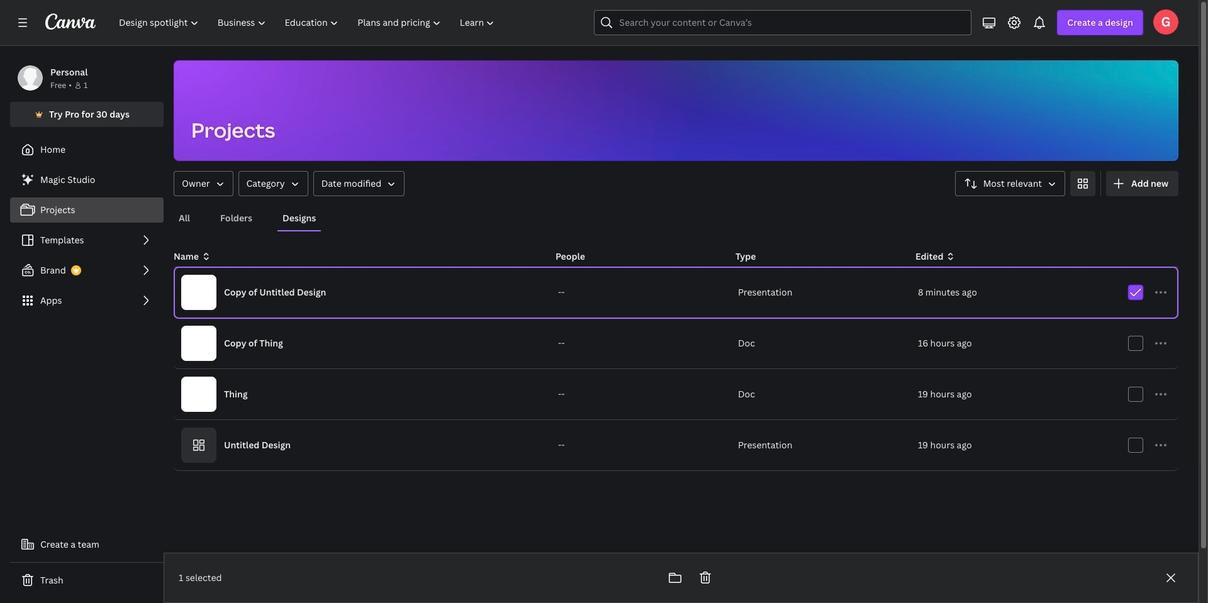 Task type: describe. For each thing, give the bounding box(es) containing it.
Sort by button
[[955, 171, 1066, 196]]

Owner button
[[174, 171, 233, 196]]

Search search field
[[620, 11, 947, 35]]



Task type: vqa. For each thing, say whether or not it's contained in the screenshot.
Ivory Minimal Visual Art Exhibition Poster
no



Task type: locate. For each thing, give the bounding box(es) containing it.
genericname382024 image
[[1154, 9, 1179, 35], [1154, 9, 1179, 35]]

top level navigation element
[[111, 10, 506, 35]]

Date modified button
[[313, 171, 405, 196]]

list
[[10, 167, 164, 314]]

None search field
[[595, 10, 972, 35]]

Category button
[[238, 171, 308, 196]]



